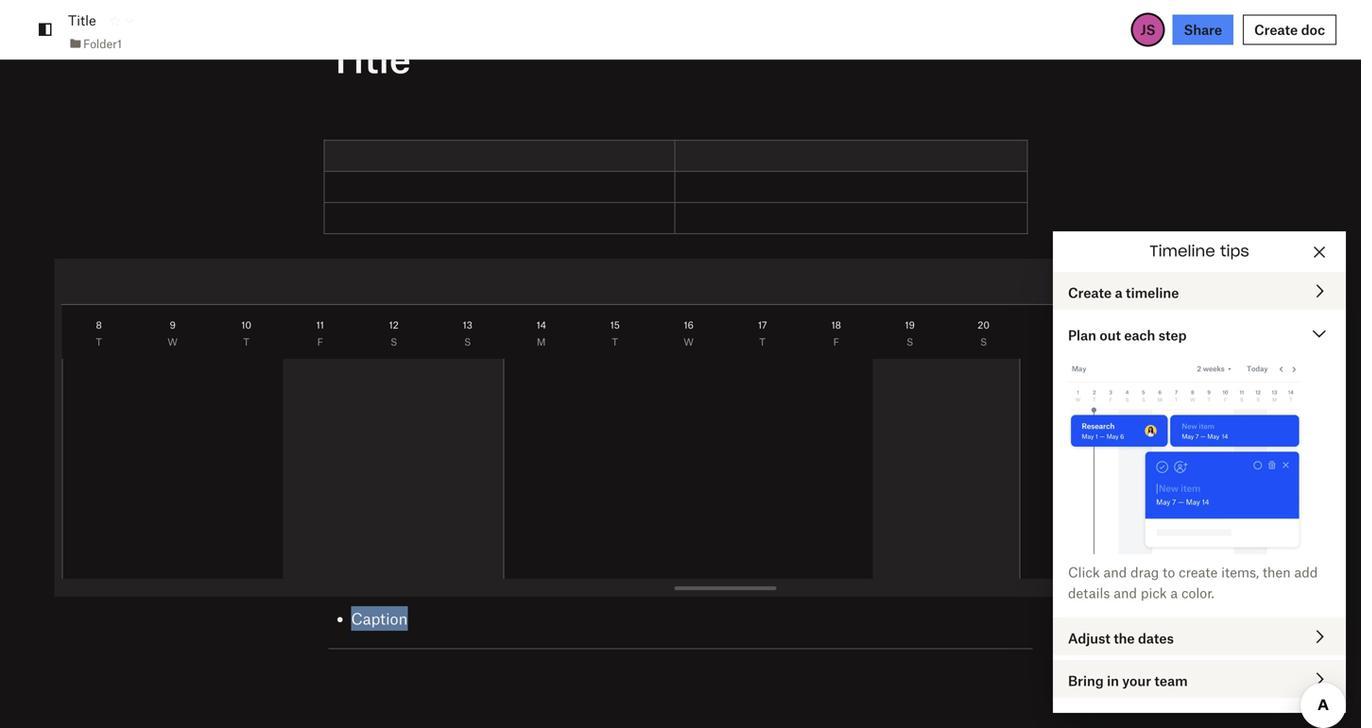 Task type: locate. For each thing, give the bounding box(es) containing it.
0 vertical spatial create
[[1254, 21, 1298, 38]]

1 vertical spatial and
[[1114, 585, 1137, 602]]

m for 21 m
[[1053, 336, 1062, 348]]

3 t from the left
[[612, 336, 618, 348]]

15 t
[[610, 319, 620, 348]]

f
[[317, 336, 323, 348], [833, 336, 839, 348]]

t inside 10 t
[[243, 336, 249, 348]]

create for create doc
[[1254, 21, 1298, 38]]

1 horizontal spatial a
[[1171, 585, 1178, 602]]

create left doc
[[1254, 21, 1298, 38]]

0 horizontal spatial f
[[317, 336, 323, 348]]

t inside 15 t
[[612, 336, 618, 348]]

1 horizontal spatial create
[[1254, 21, 1298, 38]]

bring in your team link
[[1053, 661, 1346, 699]]

12 s
[[389, 319, 399, 348]]

create doc button
[[1243, 15, 1337, 45]]

1 vertical spatial a
[[1171, 585, 1178, 602]]

1 f from the left
[[317, 336, 323, 348]]

share button
[[1173, 15, 1234, 45]]

js
[[1141, 21, 1156, 38]]

f inside "11 f"
[[317, 336, 323, 348]]

15
[[610, 319, 620, 331]]

today button
[[1205, 269, 1252, 292]]

10 t
[[241, 319, 252, 348]]

f down 11
[[317, 336, 323, 348]]

m inside 14 m
[[537, 336, 546, 348]]

m down 14
[[537, 336, 546, 348]]

create doc
[[1254, 21, 1325, 38]]

2 f from the left
[[833, 336, 839, 348]]

s inside 20 s
[[980, 336, 987, 348]]

updated
[[1119, 690, 1173, 707]]

create a timeline
[[1068, 285, 1179, 301]]

t down 15
[[612, 336, 618, 348]]

2 t from the left
[[243, 336, 249, 348]]

s for 13 s
[[464, 336, 471, 348]]

folder1
[[83, 36, 122, 50]]

19
[[905, 319, 915, 331]]

1 horizontal spatial w
[[684, 336, 694, 348]]

2 s from the left
[[464, 336, 471, 348]]

5 t from the left
[[1128, 336, 1134, 348]]

a inside popup button
[[1115, 285, 1123, 301]]

t for 10 t
[[243, 336, 249, 348]]

0 horizontal spatial a
[[1115, 285, 1123, 301]]

t down 10 on the top left
[[243, 336, 249, 348]]

each
[[1124, 327, 1155, 344]]

t
[[96, 336, 102, 348], [243, 336, 249, 348], [612, 336, 618, 348], [759, 336, 766, 348], [1128, 336, 1134, 348]]

f inside 18 f
[[833, 336, 839, 348]]

click and drag to create items, then add details and pick a color.
[[1068, 564, 1318, 602]]

create
[[1254, 21, 1298, 38], [1068, 285, 1112, 301]]

0 horizontal spatial m
[[537, 336, 546, 348]]

create a timeline button
[[1053, 272, 1346, 310]]

step
[[1159, 327, 1187, 344]]

0 vertical spatial a
[[1115, 285, 1123, 301]]

items,
[[1221, 564, 1259, 581]]

0 horizontal spatial w
[[168, 336, 178, 348]]

s inside the 12 s
[[390, 336, 397, 348]]

1 w from the left
[[168, 336, 178, 348]]

1
[[1177, 690, 1182, 707]]

1 vertical spatial title
[[328, 34, 411, 81]]

s for 20 s
[[980, 336, 987, 348]]

m inside 21 m
[[1053, 336, 1062, 348]]

1 vertical spatial create
[[1068, 285, 1112, 301]]

s down "12"
[[390, 336, 397, 348]]

plan out each step button
[[1053, 315, 1346, 353]]

t down 17
[[759, 336, 766, 348]]

timeline
[[1150, 244, 1215, 259]]

adjust the dates link
[[1053, 618, 1346, 656]]

s down '20'
[[980, 336, 987, 348]]

create up plan
[[1068, 285, 1112, 301]]

m
[[537, 336, 546, 348], [1053, 336, 1062, 348]]

14 m
[[536, 319, 546, 348]]

2 m from the left
[[1053, 336, 1062, 348]]

to
[[1163, 564, 1175, 581]]

20
[[978, 319, 990, 331]]

a right pick
[[1171, 585, 1178, 602]]

t down 8
[[96, 336, 102, 348]]

a left timeline
[[1115, 285, 1123, 301]]

s down 13
[[464, 336, 471, 348]]

your
[[1122, 673, 1151, 690]]

4 s from the left
[[980, 336, 987, 348]]

a inside click and drag to create items, then add details and pick a color.
[[1171, 585, 1178, 602]]

13 s
[[463, 319, 473, 348]]

plan out each step link
[[1053, 315, 1346, 353]]

a
[[1115, 285, 1123, 301], [1171, 585, 1178, 602]]

1 t from the left
[[96, 336, 102, 348]]

1 s from the left
[[390, 336, 397, 348]]

s inside 19 s
[[907, 336, 913, 348]]

create inside create a timeline popup button
[[1068, 285, 1112, 301]]

s inside 13 s
[[464, 336, 471, 348]]

11 f
[[316, 319, 324, 348]]

bring
[[1068, 673, 1104, 690]]

s
[[390, 336, 397, 348], [464, 336, 471, 348], [907, 336, 913, 348], [980, 336, 987, 348]]

s down 19
[[907, 336, 913, 348]]

today
[[1213, 272, 1252, 289]]

w for 16 w
[[684, 336, 694, 348]]

t right out
[[1128, 336, 1134, 348]]

t inside 17 t
[[759, 336, 766, 348]]

adjust
[[1068, 630, 1110, 647]]

4 t from the left
[[759, 336, 766, 348]]

0 vertical spatial title
[[68, 12, 96, 28]]

1 m from the left
[[537, 336, 546, 348]]

1 horizontal spatial m
[[1053, 336, 1062, 348]]

1 horizontal spatial f
[[833, 336, 839, 348]]

and left drag at the bottom of page
[[1104, 564, 1127, 581]]

0 horizontal spatial title
[[68, 12, 96, 28]]

and left pick
[[1114, 585, 1137, 602]]

1 horizontal spatial title
[[328, 34, 411, 81]]

title
[[68, 12, 96, 28], [328, 34, 411, 81]]

w down 9
[[168, 336, 178, 348]]

adjust the dates button
[[1053, 618, 1346, 656]]

m for 14 m
[[537, 336, 546, 348]]

w down 16 on the right top of page
[[684, 336, 694, 348]]

plan out each step
[[1068, 327, 1187, 344]]

3 s from the left
[[907, 336, 913, 348]]

f down 18
[[833, 336, 839, 348]]

w for 9 w
[[168, 336, 178, 348]]

m down '21'
[[1053, 336, 1062, 348]]

create inside "create doc" popup button
[[1254, 21, 1298, 38]]

w
[[168, 336, 178, 348], [684, 336, 694, 348]]

and
[[1104, 564, 1127, 581], [1114, 585, 1137, 602]]

0 horizontal spatial create
[[1068, 285, 1112, 301]]

2 w from the left
[[684, 336, 694, 348]]



Task type: vqa. For each thing, say whether or not it's contained in the screenshot.
Create to the bottom
yes



Task type: describe. For each thing, give the bounding box(es) containing it.
color.
[[1182, 585, 1214, 602]]

10
[[241, 319, 252, 331]]

t for 17 t
[[759, 336, 766, 348]]

9 w
[[168, 319, 178, 348]]

17 t
[[758, 319, 767, 348]]

click
[[1068, 564, 1100, 581]]

out
[[1100, 327, 1121, 344]]

create for create a timeline
[[1068, 285, 1112, 301]]

t for 8 t
[[96, 336, 102, 348]]

tips
[[1220, 244, 1249, 259]]

then
[[1263, 564, 1291, 581]]

0 vertical spatial and
[[1104, 564, 1127, 581]]

s for 19 s
[[907, 336, 913, 348]]

14
[[536, 319, 546, 331]]

plan
[[1068, 327, 1096, 344]]

11
[[316, 319, 324, 331]]

timeline
[[1126, 285, 1179, 301]]

16
[[684, 319, 694, 331]]

share
[[1184, 21, 1222, 38]]

20 s
[[978, 319, 990, 348]]

13
[[463, 319, 473, 331]]

16 w
[[684, 319, 694, 348]]

12
[[389, 319, 399, 331]]

18 f
[[831, 319, 841, 348]]

f for 18 f
[[833, 336, 839, 348]]

dates
[[1138, 630, 1174, 647]]

updated 1 second ago
[[1119, 690, 1257, 707]]

timeline tips
[[1150, 244, 1249, 259]]

8
[[96, 319, 102, 331]]

18
[[831, 319, 841, 331]]

8 t
[[96, 319, 102, 348]]

doc
[[1301, 21, 1325, 38]]

9
[[170, 319, 176, 331]]

folder1 link
[[68, 34, 122, 53]]

adjust the dates
[[1068, 630, 1174, 647]]

js button
[[1131, 13, 1165, 47]]

s for 12 s
[[390, 336, 397, 348]]

t for 15 t
[[612, 336, 618, 348]]

21
[[1053, 319, 1062, 331]]

team
[[1155, 673, 1188, 690]]

caption
[[351, 609, 408, 629]]

create a timeline link
[[1053, 272, 1346, 310]]

in
[[1107, 673, 1119, 690]]

21 m
[[1053, 319, 1062, 348]]

19 s
[[905, 319, 915, 348]]

the
[[1114, 630, 1135, 647]]

title link
[[68, 10, 96, 31]]

pick
[[1141, 585, 1167, 602]]

create
[[1179, 564, 1218, 581]]

add
[[1294, 564, 1318, 581]]

17
[[758, 319, 767, 331]]

bring in your team
[[1068, 673, 1188, 690]]

second
[[1186, 690, 1231, 707]]

f for 11 f
[[317, 336, 323, 348]]

bring in your team button
[[1053, 661, 1346, 699]]

details
[[1068, 585, 1110, 602]]

ago
[[1234, 690, 1257, 707]]

drag
[[1131, 564, 1159, 581]]



